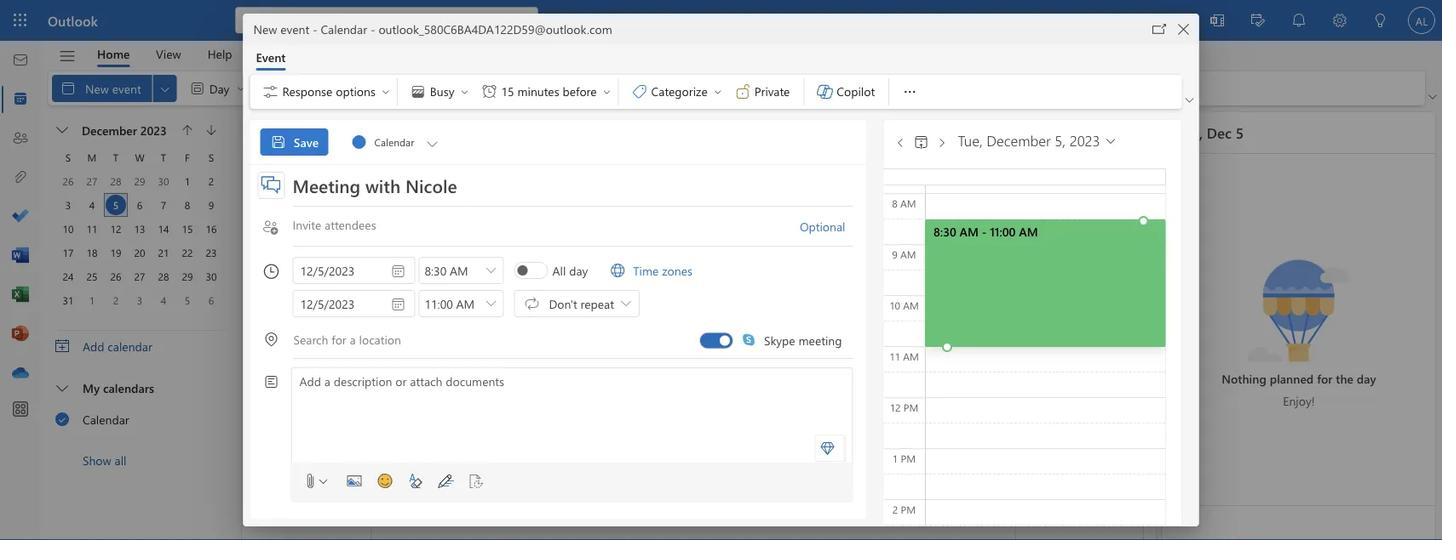Task type: describe. For each thing, give the bounding box(es) containing it.
left-rail-appbar navigation
[[3, 41, 37, 394]]

skype
[[764, 333, 795, 348]]

mail image
[[12, 52, 29, 69]]


[[470, 475, 483, 489]]

or
[[396, 374, 407, 390]]

1 vertical spatial 17
[[250, 370, 262, 386]]

Select a calendar text field
[[368, 129, 423, 156]]

week
[[374, 80, 403, 96]]

outlook link
[[48, 0, 98, 41]]

monday
[[378, 160, 415, 174]]

nothing planned for the day enjoy!
[[1222, 371, 1376, 409]]

15 button
[[177, 219, 198, 239]]

13 inside button
[[134, 222, 145, 236]]

0 vertical spatial 30 button
[[153, 171, 174, 192]]

5 inside cell
[[113, 198, 119, 212]]

25 button
[[82, 267, 102, 287]]

optional
[[800, 218, 845, 234]]

1 right jan
[[398, 495, 405, 510]]

1 horizontal spatial 1 button
[[177, 171, 198, 192]]

 for  button for start time text field
[[486, 266, 496, 276]]


[[58, 47, 76, 65]]

- for 8:30
[[981, 224, 986, 240]]

december 2023
[[82, 122, 167, 138]]

 for the bottommost  dropdown button
[[56, 124, 68, 136]]

1 horizontal spatial 29
[[182, 270, 193, 284]]

- for new
[[313, 21, 317, 37]]

5 cell
[[104, 193, 128, 217]]

1 horizontal spatial 30 button
[[201, 267, 221, 287]]

24 button
[[58, 267, 78, 287]]

zones
[[662, 263, 692, 278]]

18 inside button
[[86, 246, 98, 260]]

11 button
[[82, 219, 102, 239]]


[[673, 80, 690, 97]]


[[1152, 22, 1167, 36]]

powerpoint image
[[12, 326, 29, 343]]

onedrive image
[[12, 365, 29, 382]]

s for sunday element
[[65, 151, 71, 164]]

t for thursday 'element'
[[161, 151, 166, 164]]

23 inside button
[[206, 246, 217, 260]]

event
[[256, 49, 286, 65]]

skype meeting
[[764, 333, 842, 348]]

31 inside button
[[63, 294, 74, 307]]

21
[[158, 246, 169, 260]]

11 am
[[889, 350, 919, 364]]

view
[[156, 46, 181, 62]]

new event - calendar - outlook_580c6ba4da122d59@outlook.com
[[253, 21, 612, 37]]

now
[[1118, 11, 1142, 27]]

save
[[294, 134, 319, 150]]

a
[[324, 374, 330, 390]]

calendar inside tue, december 5, 2023 document
[[321, 21, 367, 37]]

14 button
[[153, 219, 174, 239]]

0 vertical spatial  button
[[1182, 92, 1197, 109]]

24 inside button
[[63, 270, 74, 284]]


[[55, 412, 70, 426]]

1 vertical spatial 12
[[507, 308, 520, 324]]

0 vertical spatial 29
[[134, 175, 145, 188]]

tue, december 5, 2023 
[[958, 131, 1118, 150]]

27 for 27 button to the left
[[86, 175, 98, 188]]

31 button
[[58, 290, 78, 311]]

add calendar
[[83, 339, 152, 355]]


[[935, 136, 948, 149]]

optional button
[[792, 213, 853, 240]]

people image
[[12, 130, 29, 147]]

1 horizontal spatial 11
[[378, 308, 391, 324]]

 button
[[935, 127, 948, 154]]

1 horizontal spatial 7
[[765, 245, 771, 261]]

sunday element
[[56, 146, 80, 170]]

before
[[563, 84, 597, 99]]

1 horizontal spatial 22
[[893, 370, 906, 386]]

meet
[[1087, 11, 1114, 27]]

0 horizontal spatial 27 button
[[82, 171, 102, 192]]

1 horizontal spatial 24
[[250, 432, 262, 448]]

Invite attendees text field
[[293, 217, 789, 236]]


[[609, 262, 626, 279]]

0 vertical spatial 6 button
[[129, 195, 150, 216]]

1 vertical spatial 31
[[250, 495, 262, 510]]

1 vertical spatial  button
[[49, 118, 77, 142]]

 button for start time text field
[[482, 258, 500, 284]]

busy
[[430, 84, 454, 99]]

1 vertical spatial 3 button
[[129, 290, 150, 311]]

1 vertical spatial 28
[[158, 270, 169, 284]]

event
[[280, 21, 309, 37]]

outlook
[[48, 11, 98, 29]]

Search for a location field
[[293, 326, 696, 353]]

add for add a description or attach documents
[[299, 374, 321, 390]]

excel image
[[12, 287, 29, 304]]


[[263, 262, 280, 279]]


[[481, 83, 498, 100]]

insert emojis and gifs image
[[371, 468, 398, 496]]

25
[[86, 270, 98, 284]]

20 button
[[129, 243, 150, 263]]

2 horizontal spatial 15
[[893, 308, 906, 324]]

2 vertical spatial 30
[[1022, 432, 1035, 448]]

1 horizontal spatial 18
[[378, 370, 391, 386]]

10 inside tue, december 5, 2023 document
[[889, 299, 900, 312]]

 button
[[893, 75, 927, 109]]

1 vertical spatial 6 button
[[201, 290, 221, 311]]

7 inside button
[[161, 198, 166, 212]]

1 horizontal spatial 19
[[507, 370, 520, 386]]

15 inside  15 minutes before 
[[501, 84, 514, 99]]

9 for 9 am
[[892, 248, 898, 261]]

tuesday element
[[104, 146, 128, 170]]

help button
[[195, 41, 245, 67]]

12 pm
[[890, 401, 919, 415]]

0 horizontal spatial 28
[[110, 175, 121, 188]]

 button
[[908, 127, 935, 154]]

month
[[442, 80, 477, 96]]

wednesday element
[[128, 146, 152, 170]]

2 horizontal spatial 29
[[893, 432, 906, 448]]

1 up 8 button
[[185, 175, 190, 188]]


[[821, 442, 834, 456]]

16 button
[[201, 219, 221, 239]]

response
[[282, 84, 333, 99]]

 print
[[742, 80, 787, 97]]


[[353, 80, 370, 97]]

december 2023 button
[[73, 118, 175, 142]]

 button
[[50, 42, 84, 71]]


[[523, 295, 540, 312]]

18 button
[[82, 243, 102, 263]]

1 vertical spatial 5 button
[[177, 290, 198, 311]]

 button
[[1148, 17, 1172, 41]]

 for end time text field  button
[[486, 299, 496, 309]]

2 right '' button
[[507, 495, 513, 510]]

none field inside tue, december 5, 2023 document
[[351, 129, 442, 156]]

12 inside 12 button
[[110, 222, 121, 236]]

2 horizontal spatial 27
[[378, 183, 391, 199]]

8 inside tue, december 5, 2023 document
[[892, 197, 898, 210]]


[[262, 83, 279, 100]]

calendars
[[103, 381, 154, 396]]

minutes
[[517, 84, 559, 99]]

Add details for the event text field
[[293, 165, 853, 206]]

27 for right 27 button
[[134, 270, 145, 284]]

2 pm
[[893, 503, 916, 517]]

s for saturday element
[[209, 151, 214, 164]]

1 horizontal spatial 29 button
[[177, 267, 198, 287]]

0 horizontal spatial calendar
[[83, 412, 129, 428]]

 button
[[199, 118, 223, 142]]

am for 8 am
[[900, 197, 916, 210]]

2 up add calendar
[[113, 294, 119, 307]]

11 inside 11 button
[[86, 222, 98, 236]]

 button
[[328, 119, 355, 147]]

 button
[[1172, 17, 1195, 41]]

share group
[[665, 72, 797, 102]]

the
[[1336, 371, 1353, 387]]

2 horizontal spatial 26
[[274, 183, 287, 199]]

End time text field
[[420, 291, 482, 317]]

copilot
[[837, 84, 875, 99]]

insert pictures inline image
[[340, 468, 368, 496]]

1 horizontal spatial 26 button
[[106, 267, 126, 287]]

am right 11:00
[[1019, 224, 1038, 240]]

1 vertical spatial 1 button
[[82, 290, 102, 311]]

dec 1
[[893, 183, 923, 199]]

1 horizontal spatial 10
[[250, 308, 262, 324]]

tue, december 5, 2023 document
[[0, 0, 1442, 541]]

repeat
[[581, 296, 614, 312]]

1 vertical spatial 13
[[636, 308, 649, 324]]

5 inside the agenda view section
[[1236, 123, 1244, 143]]

1 horizontal spatial 28 button
[[153, 267, 174, 287]]

new
[[253, 21, 277, 37]]

tue, for tue, december 5, 2023 
[[958, 131, 983, 150]]

1 horizontal spatial 27 button
[[129, 267, 150, 287]]

0 horizontal spatial 29 button
[[129, 171, 150, 192]]

9 for 9
[[208, 198, 214, 212]]

options group
[[401, 75, 615, 106]]

jan
[[378, 495, 395, 510]]

End date text field
[[293, 291, 414, 317]]

 for top  dropdown button
[[1185, 96, 1194, 105]]

Start date text field
[[293, 258, 414, 284]]

pm for 2 pm
[[901, 503, 916, 517]]

am for 9 am
[[900, 248, 916, 261]]

1 inside tue, december 5, 2023 document
[[893, 452, 898, 466]]


[[262, 219, 279, 236]]

 share
[[673, 80, 723, 97]]

for
[[1317, 371, 1333, 387]]

am for 10 am
[[903, 299, 919, 312]]

nothing
[[1222, 371, 1266, 387]]


[[901, 83, 918, 100]]

0 vertical spatial 3 button
[[58, 195, 78, 216]]

0 vertical spatial 26 button
[[58, 171, 78, 192]]

 button inside tue, december 5, 2023 document
[[423, 129, 442, 156]]



Task type: locate. For each thing, give the bounding box(es) containing it.
1 horizontal spatial  button
[[1182, 92, 1197, 109]]

12 down 11 am
[[890, 401, 901, 415]]

1 up 2 pm
[[893, 452, 898, 466]]

my
[[83, 381, 100, 396]]

time
[[633, 263, 659, 278]]

0 horizontal spatial 18
[[86, 246, 98, 260]]

0 vertical spatial 1 button
[[177, 171, 198, 192]]

9 inside tue, december 5, 2023 document
[[892, 248, 898, 261]]

0 vertical spatial calendar
[[321, 21, 367, 37]]

 left all day icon at the left of page
[[486, 266, 496, 276]]


[[55, 340, 69, 353]]

1 vertical spatial 15
[[182, 222, 193, 236]]

add for add calendar
[[83, 339, 104, 355]]

1 horizontal spatial 4 button
[[153, 290, 174, 311]]

28 button
[[106, 171, 126, 192], [153, 267, 174, 287]]

 time zones
[[609, 262, 692, 279]]

22 left the 23 button
[[182, 246, 193, 260]]

26 down sunday element
[[63, 175, 74, 188]]

 button left all day icon at the left of page
[[482, 258, 500, 284]]

0 horizontal spatial  button
[[362, 119, 389, 147]]

 right before
[[602, 87, 612, 97]]

word image
[[12, 248, 29, 265]]

0 vertical spatial add
[[83, 339, 104, 355]]

0 horizontal spatial -
[[313, 21, 317, 37]]

1 button up 8 button
[[177, 171, 198, 192]]

5 button down 22 button
[[177, 290, 198, 311]]

private
[[754, 84, 790, 99]]

1 horizontal spatial t
[[161, 151, 166, 164]]

13 down time
[[636, 308, 649, 324]]

 inside the  busy 
[[460, 87, 470, 97]]


[[1176, 517, 1190, 531]]

new group
[[52, 72, 577, 106]]

Start time text field
[[420, 258, 482, 284]]

planned
[[1270, 371, 1314, 387]]

18 left or
[[378, 370, 391, 386]]

0 horizontal spatial 22
[[182, 246, 193, 260]]

30 button down the 23 button
[[201, 267, 221, 287]]

1 down "25" button
[[89, 294, 95, 307]]

1 horizontal spatial 28
[[158, 270, 169, 284]]


[[256, 80, 273, 97]]

1 horizontal spatial -
[[370, 21, 375, 37]]

show
[[83, 453, 111, 469]]

12 up 19 button
[[110, 222, 121, 236]]

10
[[63, 222, 74, 236], [889, 299, 900, 312], [250, 308, 262, 324]]

all day image
[[517, 266, 528, 276]]

1 vertical spatial 23
[[1022, 370, 1035, 386]]

am down 8 am
[[900, 248, 916, 261]]

application
[[0, 0, 1442, 541]]

30 for top 30 button
[[158, 175, 169, 188]]

0 vertical spatial 2 button
[[201, 171, 221, 192]]

day inside tue, december 5, 2023 document
[[569, 263, 588, 279]]

1 horizontal spatial 27
[[134, 270, 145, 284]]

thursday
[[765, 160, 805, 174]]

9 right 8 button
[[208, 198, 214, 212]]

 button
[[815, 435, 845, 462]]

files image
[[12, 170, 29, 187]]

list box
[[42, 372, 236, 476]]

 inside new group
[[422, 80, 439, 97]]

1
[[185, 175, 190, 188], [917, 183, 923, 199], [89, 294, 95, 307], [893, 452, 898, 466], [398, 495, 405, 510]]

december inside tue, december 5, 2023 document
[[987, 131, 1051, 150]]

29
[[134, 175, 145, 188], [182, 270, 193, 284], [893, 432, 906, 448]]

 month
[[422, 80, 477, 97]]

wednesday
[[636, 160, 687, 174]]

jan 1
[[378, 495, 405, 510]]

14
[[158, 222, 169, 236]]

am up 11 am
[[903, 299, 919, 312]]

27 button down 'm'
[[82, 171, 102, 192]]

9 up 10 am
[[892, 248, 898, 261]]

meeting
[[799, 333, 842, 348]]

s
[[65, 151, 71, 164], [209, 151, 214, 164]]

11 down 10 am
[[889, 350, 900, 364]]

 button
[[362, 119, 389, 147], [423, 129, 442, 156]]

11 inside tue, december 5, 2023 document
[[889, 350, 900, 364]]

2
[[208, 175, 214, 188], [1022, 183, 1028, 199], [113, 294, 119, 307], [507, 495, 513, 510], [893, 503, 898, 517]]


[[894, 136, 908, 149]]

pm down "1 pm"
[[901, 503, 916, 517]]

17 inside button
[[63, 246, 74, 260]]

27 button down 20
[[129, 267, 150, 287]]

11
[[86, 222, 98, 236], [378, 308, 391, 324], [889, 350, 900, 364]]

0 vertical spatial 19
[[110, 246, 121, 260]]

thursday element
[[152, 146, 175, 170]]

calendar down my calendars
[[83, 412, 129, 428]]

1 horizontal spatial 26
[[110, 270, 121, 284]]

10 inside button
[[63, 222, 74, 236]]

22
[[182, 246, 193, 260], [893, 370, 906, 386]]

event button
[[243, 44, 298, 71]]

add inside add a description or attach documents, press alt+f10 to exit text box
[[299, 374, 321, 390]]

list box inside application
[[42, 372, 236, 476]]

2 horizontal spatial 11
[[889, 350, 900, 364]]

 left ''
[[713, 87, 723, 97]]

calendar right event
[[321, 21, 367, 37]]

11:00
[[990, 224, 1015, 240]]

0 vertical spatial 18
[[86, 246, 98, 260]]

0 horizontal spatial 4 button
[[82, 195, 102, 216]]

 button up tue, dec 5
[[1182, 92, 1197, 109]]

1 horizontal spatial calendar
[[321, 21, 367, 37]]

 left my
[[56, 383, 68, 395]]

1 vertical spatial 24
[[250, 432, 262, 448]]

8
[[892, 197, 898, 210], [185, 198, 190, 212], [893, 245, 900, 261]]

tue, december 5, 2023 dialog
[[0, 0, 1442, 541]]

9
[[208, 198, 214, 212], [892, 248, 898, 261]]

29 down wednesday "element"
[[134, 175, 145, 188]]

add left a
[[299, 374, 321, 390]]

8 inside button
[[185, 198, 190, 212]]

am up 12 pm
[[903, 350, 919, 364]]

day right the
[[1357, 371, 1376, 387]]

dec inside the agenda view section
[[1207, 123, 1232, 143]]

 up tue, dec 5
[[1185, 96, 1194, 105]]

- up the  week
[[370, 21, 375, 37]]

0 horizontal spatial 13
[[134, 222, 145, 236]]

agenda view section
[[1163, 112, 1435, 541]]

26 right nov
[[274, 183, 287, 199]]

0 vertical spatial  button
[[482, 258, 500, 284]]

1 vertical spatial add
[[299, 374, 321, 390]]

0 vertical spatial dec
[[1207, 123, 1232, 143]]

27 down 'm'
[[86, 175, 98, 188]]

1 vertical spatial calendar
[[83, 412, 129, 428]]

2 down "1 pm"
[[893, 503, 898, 517]]

to do image
[[12, 209, 29, 226]]

1 vertical spatial 29
[[182, 270, 193, 284]]

2 t from the left
[[161, 151, 166, 164]]

monday element
[[80, 146, 104, 170]]

6
[[137, 198, 142, 212], [636, 245, 642, 261], [208, 294, 214, 307], [1022, 495, 1028, 510]]

26 for right 26 button
[[110, 270, 121, 284]]

t right wednesday "element"
[[161, 151, 166, 164]]

15 up 11 am
[[893, 308, 906, 324]]

 right busy
[[460, 87, 470, 97]]

11 right 10 button
[[86, 222, 98, 236]]

4 button down "21"
[[153, 290, 174, 311]]

list box containing my calendars
[[42, 372, 236, 476]]

t for tuesday element
[[113, 151, 119, 164]]

2023 inside document
[[1070, 131, 1100, 150]]

 button up search for a location field
[[482, 291, 500, 317]]

2 horizontal spatial -
[[981, 224, 986, 240]]

 for start date "text box"
[[390, 263, 407, 280]]

28 button down tuesday element
[[106, 171, 126, 192]]

1 vertical spatial 2 button
[[106, 290, 126, 311]]

2 horizontal spatial 12
[[890, 401, 901, 415]]

12 left 
[[507, 308, 520, 324]]

my calendars
[[83, 381, 154, 396]]

29 button
[[129, 171, 150, 192], [177, 267, 198, 287]]

don't
[[549, 296, 577, 312]]

5 button inside cell
[[106, 195, 126, 216]]

0 horizontal spatial 26 button
[[58, 171, 78, 192]]

1 t from the left
[[113, 151, 119, 164]]

9 button
[[201, 195, 221, 216]]

0 vertical spatial 24
[[63, 270, 74, 284]]

2 s from the left
[[209, 151, 214, 164]]

t inside 'element'
[[161, 151, 166, 164]]

show formatting options image
[[402, 468, 429, 496]]

0 horizontal spatial 9
[[208, 198, 214, 212]]

9 inside 9 "button"
[[208, 198, 214, 212]]

8:30
[[933, 224, 956, 240]]

0 horizontal spatial 30
[[158, 175, 169, 188]]

1 vertical spatial 18
[[378, 370, 391, 386]]

0 horizontal spatial 12
[[110, 222, 121, 236]]

tue, inside the agenda view section
[[1176, 123, 1203, 143]]

1 vertical spatial 11
[[378, 308, 391, 324]]

am for 11 am
[[903, 350, 919, 364]]

13 up 20 button
[[134, 222, 145, 236]]

26 button down sunday element
[[58, 171, 78, 192]]

12 inside tue, december 5, 2023 document
[[890, 401, 901, 415]]

26 for topmost 26 button
[[63, 175, 74, 188]]

28 down "21"
[[158, 270, 169, 284]]

0 vertical spatial 11
[[86, 222, 98, 236]]

26 button right the 25
[[106, 267, 126, 287]]

1 horizontal spatial 6 button
[[201, 290, 221, 311]]

2 up 9 "button"
[[208, 175, 214, 188]]

 inside tue, december 5, 2023 
[[1103, 133, 1118, 148]]

show all button
[[42, 445, 236, 476]]

0 horizontal spatial 7
[[161, 198, 166, 212]]

tue, inside tue, december 5, 2023 document
[[958, 131, 983, 150]]

0 vertical spatial 28 button
[[106, 171, 126, 192]]

 left month
[[422, 80, 439, 97]]

17 down 10 button
[[63, 246, 74, 260]]


[[351, 134, 368, 151]]


[[270, 134, 287, 151]]

1  button from the top
[[482, 258, 500, 284]]

27 down 20
[[134, 270, 145, 284]]

19 inside button
[[110, 246, 121, 260]]

Repeat: field
[[544, 295, 638, 313]]

0 horizontal spatial 28 button
[[106, 171, 126, 192]]

None field
[[351, 129, 442, 156]]

27
[[86, 175, 98, 188], [378, 183, 391, 199], [134, 270, 145, 284]]

1 right 8 am
[[917, 183, 923, 199]]

1 vertical spatial day
[[1357, 371, 1376, 387]]

0 vertical spatial 30
[[158, 175, 169, 188]]

1 horizontal spatial 5 button
[[177, 290, 198, 311]]

 left end time text field
[[390, 296, 407, 313]]

3 button up calendar
[[129, 290, 150, 311]]

1 horizontal spatial 23
[[1022, 370, 1035, 386]]

t
[[113, 151, 119, 164], [161, 151, 166, 164]]

22 down 11 am
[[893, 370, 906, 386]]

0 vertical spatial 5 button
[[106, 195, 126, 216]]

28 down tuesday element
[[110, 175, 121, 188]]

 inside  response options 
[[381, 87, 391, 97]]

2 vertical spatial 15
[[893, 308, 906, 324]]

1 horizontal spatial 3 button
[[129, 290, 150, 311]]

20
[[134, 246, 145, 260]]

29 up "1 pm"
[[893, 432, 906, 448]]

don't repeat
[[549, 296, 614, 312]]

1 s from the left
[[65, 151, 71, 164]]

3
[[65, 198, 71, 212], [250, 245, 256, 261], [137, 294, 142, 307], [636, 495, 642, 510]]

0 horizontal spatial 2 button
[[106, 290, 126, 311]]

11 down start date "text box"
[[378, 308, 391, 324]]

2023 up thursday 'element'
[[140, 122, 167, 138]]

add a description or attach documents
[[299, 374, 504, 390]]

8 down friday
[[892, 197, 898, 210]]

print
[[762, 80, 787, 96]]

pm for 12 pm
[[904, 401, 919, 415]]

am for 8:30 am - 11:00 am
[[959, 224, 978, 240]]

0 horizontal spatial 30 button
[[153, 171, 174, 192]]

1 vertical spatial 
[[390, 263, 407, 280]]

0 vertical spatial 28
[[110, 175, 121, 188]]

saturday element
[[199, 146, 223, 170]]

2 button up 9 "button"
[[201, 171, 221, 192]]

6 button down the 23 button
[[201, 290, 221, 311]]


[[913, 134, 930, 151]]

5 button up 12 button
[[106, 195, 126, 216]]

1 vertical spatial 26 button
[[106, 267, 126, 287]]

2 button up add calendar
[[106, 290, 126, 311]]

skype meeting image
[[720, 336, 730, 346]]

1 horizontal spatial dec
[[1207, 123, 1232, 143]]

- left 11:00
[[981, 224, 986, 240]]

1 pm
[[893, 452, 916, 466]]

tags group
[[622, 75, 800, 106]]

enjoy!
[[1283, 394, 1315, 409]]

Add a description or attach documents, press Alt+F10 to exit text field
[[299, 374, 845, 435]]

0 horizontal spatial 15
[[182, 222, 193, 236]]

tue,
[[1176, 123, 1203, 143], [958, 131, 983, 150]]

nov
[[250, 183, 271, 199]]

0 horizontal spatial 19
[[110, 246, 121, 260]]

s right "f"
[[209, 151, 214, 164]]

0 horizontal spatial 17
[[63, 246, 74, 260]]

 button
[[894, 127, 908, 154]]

 button for end time text field
[[482, 291, 500, 317]]

0 horizontal spatial  button
[[49, 118, 77, 142]]

day inside nothing planned for the day enjoy!
[[1357, 371, 1376, 387]]

meet now
[[1087, 11, 1142, 27]]

2 vertical spatial 29
[[893, 432, 906, 448]]

1 horizontal spatial 15
[[501, 84, 514, 99]]

2023 right 5,
[[1070, 131, 1100, 150]]

1 horizontal spatial tue,
[[1176, 123, 1203, 143]]

calendar image
[[12, 91, 29, 108]]

 right select a calendar text field
[[424, 135, 441, 152]]

2 inside document
[[893, 503, 898, 517]]

 right 5,
[[1103, 133, 1118, 148]]

home
[[97, 46, 130, 62]]

- right event
[[313, 21, 317, 37]]

s left monday element at the left top of the page
[[65, 151, 71, 164]]

tab list inside application
[[84, 41, 245, 67]]

3 button
[[58, 195, 78, 216], [129, 290, 150, 311]]

 inside  categorize 
[[713, 87, 723, 97]]

0 horizontal spatial 31
[[63, 294, 74, 307]]

15 inside button
[[182, 222, 193, 236]]

30 button down thursday 'element'
[[153, 171, 174, 192]]

15 right 
[[501, 84, 514, 99]]

19
[[110, 246, 121, 260], [507, 370, 520, 386]]

29 down 22 button
[[182, 270, 193, 284]]

copilot button
[[808, 78, 885, 106]]

 right  at the top
[[381, 87, 391, 97]]

 button
[[463, 468, 490, 496]]

5,
[[1055, 131, 1066, 150]]

0 vertical spatial 12
[[110, 222, 121, 236]]

 button
[[1169, 510, 1197, 537]]

8 down 8 am
[[893, 245, 900, 261]]

0 horizontal spatial 11
[[86, 222, 98, 236]]

0 horizontal spatial tue,
[[958, 131, 983, 150]]

0 horizontal spatial dec
[[893, 183, 913, 199]]

tue, for tue, dec 5
[[1176, 123, 1203, 143]]

editor image
[[432, 468, 460, 496]]

1 vertical spatial 30
[[206, 270, 217, 284]]

application containing tue, dec 5
[[0, 0, 1442, 541]]

26 right the 25
[[110, 270, 121, 284]]

22 inside button
[[182, 246, 193, 260]]

30 for rightmost 30 button
[[206, 270, 217, 284]]

outlook banner
[[0, 0, 1442, 41]]

december up saturday
[[987, 131, 1051, 150]]


[[631, 83, 648, 100]]


[[742, 80, 759, 97]]

pm up 2 pm
[[901, 452, 916, 466]]

more apps image
[[12, 402, 29, 419]]

0 horizontal spatial 23
[[206, 246, 217, 260]]

6 button up 13 button
[[129, 195, 150, 216]]

31
[[63, 294, 74, 307], [250, 495, 262, 510]]

options
[[336, 84, 375, 99]]

1 vertical spatial 4 button
[[153, 290, 174, 311]]

 button down the  busy 
[[423, 129, 442, 156]]

 private
[[734, 83, 790, 100]]

 up sunday element
[[56, 124, 68, 136]]

 response options 
[[262, 83, 391, 100]]

2 horizontal spatial 10
[[889, 299, 900, 312]]

15 left 16
[[182, 222, 193, 236]]

tab list
[[84, 41, 245, 67]]

friday element
[[175, 146, 199, 170]]

none field containing 
[[351, 129, 442, 156]]

categorize
[[651, 84, 708, 99]]

2  button from the top
[[482, 291, 500, 317]]

5 button
[[106, 195, 126, 216], [177, 290, 198, 311]]

december up tuesday element
[[82, 122, 137, 138]]

29 button down 22 button
[[177, 267, 198, 287]]

 inside  15 minutes before 
[[602, 87, 612, 97]]

 inside field
[[424, 135, 441, 152]]

18 down 11 button
[[86, 246, 98, 260]]

8 right 7 button
[[185, 198, 190, 212]]


[[1185, 96, 1194, 105], [56, 124, 68, 136], [486, 266, 496, 276], [486, 299, 496, 309], [56, 383, 68, 395]]

all
[[552, 263, 566, 279]]

pm for 1 pm
[[901, 452, 916, 466]]

december inside 'december 2023' button
[[82, 122, 137, 138]]

2 vertical spatial 
[[390, 296, 407, 313]]

tab list containing home
[[84, 41, 245, 67]]

 right 
[[369, 126, 382, 140]]

0 vertical spatial 29 button
[[129, 171, 150, 192]]

0 vertical spatial pm
[[904, 401, 919, 415]]

17
[[63, 246, 74, 260], [250, 370, 262, 386]]

0 vertical spatial 17
[[63, 246, 74, 260]]

1 horizontal spatial  button
[[423, 129, 442, 156]]

tuesday
[[507, 160, 543, 174]]

19 left 20 button
[[110, 246, 121, 260]]

22 button
[[177, 243, 198, 263]]

0 horizontal spatial december
[[82, 122, 137, 138]]

 for end date text box
[[390, 296, 407, 313]]

am right 8:30
[[959, 224, 978, 240]]

am
[[900, 197, 916, 210], [959, 224, 978, 240], [1019, 224, 1038, 240], [900, 248, 916, 261], [903, 299, 919, 312], [903, 350, 919, 364]]

add right ''
[[83, 339, 104, 355]]

 button up sunday element
[[49, 118, 77, 142]]

2 button
[[201, 171, 221, 192], [106, 290, 126, 311]]

4 button up 11 button
[[82, 195, 102, 216]]

2 down saturday
[[1022, 183, 1028, 199]]

19 right documents
[[507, 370, 520, 386]]

8 am
[[892, 197, 916, 210]]

 button right  "button"
[[362, 119, 389, 147]]

1 vertical spatial 9
[[892, 248, 898, 261]]

2023 inside button
[[140, 122, 167, 138]]

8:30 am - 11:00 am
[[933, 224, 1038, 240]]



Task type: vqa. For each thing, say whether or not it's contained in the screenshot.
The Verification
no



